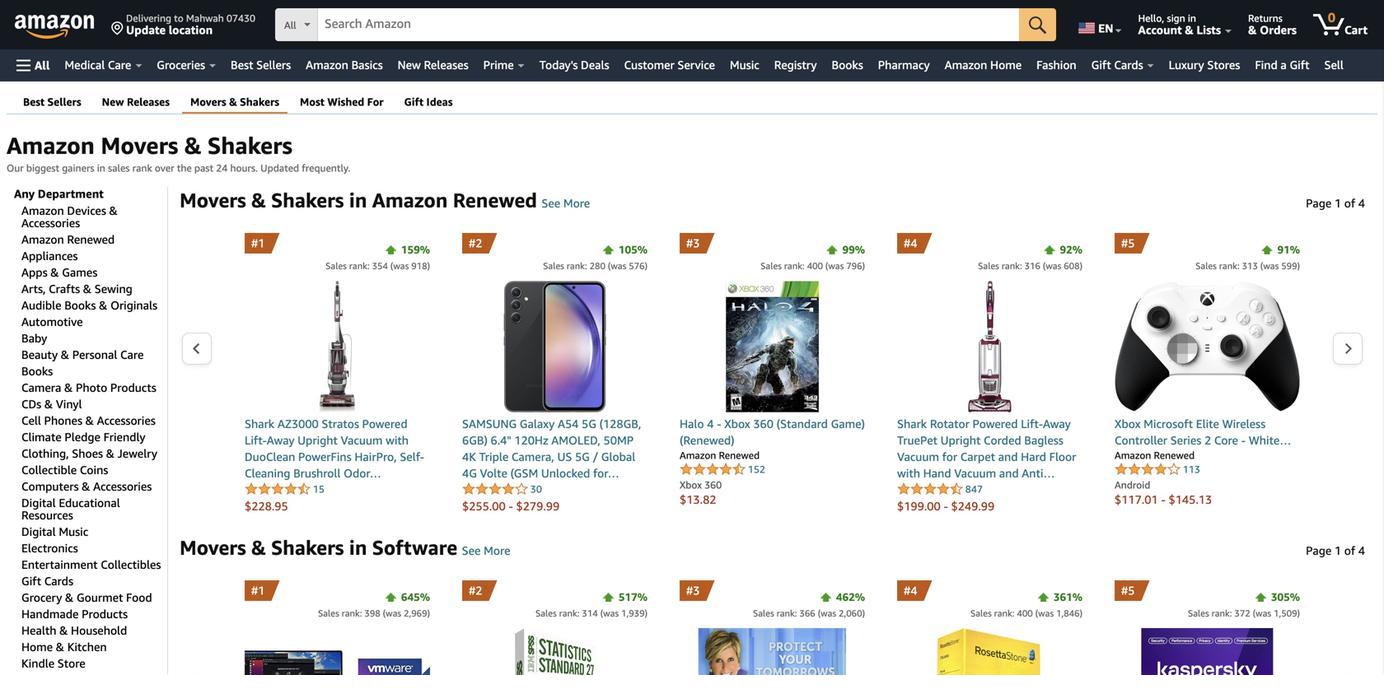 Task type: describe. For each thing, give the bounding box(es) containing it.
electronics
[[21, 542, 78, 555]]

any department
[[14, 187, 104, 201]]

apps
[[21, 266, 47, 279]]

1 vertical spatial 5g
[[575, 450, 590, 464]]

1 vertical spatial best
[[23, 96, 45, 108]]

handmade
[[21, 608, 79, 621]]

returns & orders
[[1248, 12, 1297, 37]]

354
[[372, 261, 388, 272]]

vacuum inside shark az3000 stratos powered lift-away upright vacuum with duoclean powerfins hairpro, self- cleaning brushroll odor…
[[341, 434, 383, 447]]

upright for rotator
[[941, 434, 981, 447]]

clothing, shoes & jewelry link
[[21, 447, 157, 461]]

find a gift link
[[1248, 54, 1317, 77]]

105%
[[619, 244, 648, 256]]

vinyl
[[56, 398, 82, 411]]

& inside 'amazon movers & shakers our biggest gainers in sales rank over the past 24 hours.  updated frequently.'
[[184, 132, 202, 159]]

(gsm
[[511, 467, 538, 480]]

gift ideas
[[404, 96, 453, 108]]

volte
[[480, 467, 508, 480]]

cards inside amazon devices & accessories amazon renewed appliances apps & games arts, crafts & sewing audible books & originals automotive baby beauty & personal care books camera & photo products cds & vinyl cell phones & accessories climate pledge friendly clothing, shoes & jewelry collectible coins computers & accessories digital educational resources digital music electronics entertainment collectibles gift cards grocery & gourmet food handmade products health & household home & kitchen kindle store
[[44, 575, 73, 588]]

shark rotator powered lift-away truepet upright corded bagless vacuum for carpet and hard floor with hand vacuum and anti-all image
[[897, 281, 1083, 413]]

amazon inside halo 4 - xbox 360 (standard game) (renewed) amazon renewed
[[680, 450, 716, 461]]

suze orman - protect your tomorrows today image
[[680, 629, 865, 676]]

microsoft
[[1144, 417, 1193, 431]]

1 horizontal spatial books
[[64, 299, 96, 312]]

sales for 105%
[[543, 261, 564, 272]]

beauty & personal care link
[[21, 348, 144, 362]]

all inside all search field
[[284, 19, 296, 31]]

- inside xbox microsoft elite wireless controller series 2 core - white… amazon renewed
[[1242, 434, 1246, 447]]

- down '30' link
[[509, 500, 513, 513]]

samsung galaxy a54 5g (128gb, 6gb) 6.4" 120hz amoled, 50mp 4k triple camera, us 5g / global 4g volte (gsm unlocked for… link
[[462, 416, 648, 482]]

& up climate pledge friendly link
[[85, 414, 94, 428]]

& up the handmade products link
[[65, 591, 74, 605]]

duoclean
[[245, 450, 295, 464]]

en
[[1099, 21, 1114, 35]]

navigation navigation
[[0, 0, 1384, 82]]

& down sewing
[[99, 299, 107, 312]]

$13.82
[[680, 493, 717, 507]]

0 vertical spatial best sellers link
[[223, 54, 298, 77]]

fashion link
[[1029, 54, 1084, 77]]

1 horizontal spatial vacuum
[[897, 450, 939, 464]]

appliances
[[21, 249, 78, 263]]

#5 for see
[[1122, 584, 1135, 598]]

& up vinyl
[[64, 381, 73, 395]]

2 vertical spatial books
[[21, 365, 53, 378]]

rank
[[132, 162, 152, 174]]

amazon basics link
[[298, 54, 390, 77]]

4g
[[462, 467, 477, 480]]

movers for movers & shakers in software see more
[[180, 536, 246, 560]]

1 vertical spatial and
[[999, 467, 1019, 480]]

for
[[942, 450, 958, 464]]

powered inside shark rotator powered lift-away truepet upright corded bagless vacuum for carpet and hard floor with hand vacuum and anti…
[[973, 417, 1018, 431]]

shark az3000 stratos powered lift-away upright vacuum with duoclean powerfins hairpro, self- cleaning brushroll odor…
[[245, 417, 424, 480]]

amazon inside 'amazon movers & shakers our biggest gainers in sales rank over the past 24 hours.  updated frequently.'
[[7, 132, 95, 159]]

amazon inside amazon basics link
[[306, 58, 349, 72]]

rank: for 305%
[[1212, 609, 1232, 619]]

(was for 91%
[[1261, 261, 1279, 272]]

Search Amazon text field
[[318, 9, 1019, 40]]

645%
[[401, 591, 430, 604]]

brushroll
[[293, 467, 341, 480]]

wireless
[[1223, 417, 1266, 431]]

(was for 517%
[[600, 609, 619, 619]]

baby
[[21, 332, 47, 345]]

shakers for movers & shakers
[[240, 96, 279, 108]]

medical care link
[[57, 54, 149, 77]]

rank: for 159%
[[349, 261, 370, 272]]

xbox microsoft elite wireless controller series 2 core - white (renewed) image
[[1115, 281, 1300, 413]]

1 vertical spatial new releases link
[[102, 96, 170, 109]]

1,939)
[[621, 609, 648, 619]]

400 for #4
[[1017, 609, 1033, 619]]

1 vertical spatial gift cards link
[[21, 575, 73, 588]]

sales for 462%
[[753, 609, 774, 619]]

608)
[[1064, 261, 1083, 272]]

today's deals link
[[532, 54, 617, 77]]

rank: for 517%
[[559, 609, 580, 619]]

in down frequently.
[[349, 188, 367, 212]]

113
[[1183, 464, 1201, 475]]

#3 for renewed
[[686, 237, 700, 250]]

- inside android $117.01 - $145.13
[[1161, 493, 1166, 507]]

music inside amazon devices & accessories amazon renewed appliances apps & games arts, crafts & sewing audible books & originals automotive baby beauty & personal care books camera & photo products cds & vinyl cell phones & accessories climate pledge friendly clothing, shoes & jewelry collectible coins computers & accessories digital educational resources digital music electronics entertainment collectibles gift cards grocery & gourmet food handmade products health & household home & kitchen kindle store
[[59, 525, 88, 539]]

music inside navigation navigation
[[730, 58, 760, 72]]

& down friendly
[[106, 447, 115, 461]]

(was for 361%
[[1036, 609, 1054, 619]]

unlocked
[[541, 467, 590, 480]]

tree item inside tree
[[21, 670, 167, 676]]

us
[[557, 450, 572, 464]]

#2 for see
[[469, 584, 482, 598]]

0 horizontal spatial new
[[102, 96, 124, 108]]

climate pledge friendly link
[[21, 431, 145, 444]]

& right "cds"
[[44, 398, 53, 411]]

group containing amazon devices & accessories
[[21, 201, 167, 676]]

2 digital from the top
[[21, 525, 56, 539]]

xbox inside halo 4 - xbox 360 (standard game) (renewed) amazon renewed
[[725, 417, 750, 431]]

today's deals
[[540, 58, 609, 72]]

2 vertical spatial vacuum
[[954, 467, 996, 480]]

#1 for movers & shakers in software
[[251, 584, 265, 598]]

& right beauty
[[61, 348, 69, 362]]

upright for az3000
[[298, 434, 338, 447]]

gift ideas link
[[404, 96, 453, 109]]

- down 847 link
[[944, 500, 948, 513]]

more inside movers & shakers in software see more
[[484, 544, 510, 558]]

cds & vinyl link
[[21, 398, 82, 411]]

$13.82 link
[[680, 492, 865, 508]]

list for renewed
[[213, 233, 1332, 515]]

gift right 'a'
[[1290, 58, 1310, 72]]

next image
[[1344, 343, 1353, 355]]

amazon down any department
[[21, 204, 64, 218]]

location
[[169, 23, 213, 37]]

$228.95 link
[[245, 499, 430, 515]]

(was for 105%
[[608, 261, 627, 272]]

in inside 'amazon movers & shakers our biggest gainers in sales rank over the past 24 hours.  updated frequently.'
[[97, 162, 105, 174]]

shark for away
[[245, 417, 275, 431]]

(128gb,
[[600, 417, 641, 431]]

see inside movers & shakers in software see more
[[462, 544, 481, 558]]

movers for movers & shakers in amazon renewed see more
[[180, 188, 246, 212]]

rotator
[[930, 417, 970, 431]]

halo 4 - xbox 360 (standard game) (renewed) link
[[680, 416, 865, 449]]

medical
[[65, 58, 105, 72]]

rank: for 105%
[[567, 261, 587, 272]]

918)
[[411, 261, 430, 272]]

shakers for movers & shakers in amazon renewed see more
[[271, 188, 344, 212]]

All search field
[[275, 8, 1057, 43]]

$255.00 - $279.99
[[462, 500, 560, 513]]

household
[[71, 624, 127, 638]]

best sellers inside navigation navigation
[[231, 58, 291, 72]]

0 vertical spatial products
[[110, 381, 156, 395]]

store
[[57, 657, 85, 671]]

grocery
[[21, 591, 62, 605]]

over
[[155, 162, 174, 174]]

of for see
[[1345, 544, 1356, 558]]

& up educational
[[82, 480, 90, 494]]

1,509)
[[1274, 609, 1300, 619]]

& inside returns & orders
[[1248, 23, 1257, 37]]

lift- inside shark az3000 stratos powered lift-away upright vacuum with duoclean powerfins hairpro, self- cleaning brushroll odor…
[[245, 434, 267, 447]]

sales for 645%
[[318, 609, 339, 619]]

new releases inside navigation navigation
[[398, 58, 469, 72]]

home inside navigation navigation
[[991, 58, 1022, 72]]

in inside navigation navigation
[[1188, 12, 1196, 24]]

kaspersky premium total security 2023 | 1 device | 2 years | anti-phishing and firewall | unlimited vpn | password manager | image
[[1115, 629, 1300, 676]]

rank: for 645%
[[342, 609, 362, 619]]

360 inside xbox 360 $13.82
[[705, 480, 722, 491]]

517%
[[619, 591, 648, 604]]

sales for 99%
[[761, 261, 782, 272]]

0 horizontal spatial best sellers
[[23, 96, 81, 108]]

#2 for renewed
[[469, 237, 482, 250]]

coins
[[80, 464, 108, 477]]

sales for 305%
[[1188, 609, 1210, 619]]

gainers
[[62, 162, 94, 174]]

entertainment
[[21, 558, 98, 572]]

gourmet
[[77, 591, 123, 605]]

shoes
[[72, 447, 103, 461]]

elite
[[1196, 417, 1220, 431]]

& up the hours.
[[229, 96, 237, 108]]

in down $228.95 link
[[349, 536, 367, 560]]

#4 for see
[[904, 584, 918, 598]]

360 inside halo 4 - xbox 360 (standard game) (renewed) amazon renewed
[[753, 417, 774, 431]]

find
[[1255, 58, 1278, 72]]

away inside shark az3000 stratos powered lift-away upright vacuum with duoclean powerfins hairpro, self- cleaning brushroll odor…
[[267, 434, 295, 447]]

1 vertical spatial products
[[82, 608, 128, 621]]

rank: for 99%
[[784, 261, 805, 272]]

sales for 91%
[[1196, 261, 1217, 272]]

gift down en
[[1092, 58, 1111, 72]]

366
[[800, 609, 816, 619]]

renewed inside xbox microsoft elite wireless controller series 2 core - white… amazon renewed
[[1154, 450, 1195, 461]]

sales for 361%
[[971, 609, 992, 619]]

account
[[1138, 23, 1182, 37]]

xbox microsoft elite wireless controller series 2 core - white… link
[[1115, 416, 1300, 449]]

powered inside shark az3000 stratos powered lift-away upright vacuum with duoclean powerfins hairpro, self- cleaning brushroll odor…
[[362, 417, 408, 431]]

beauty
[[21, 348, 58, 362]]

2 vertical spatial accessories
[[93, 480, 152, 494]]

list for see
[[213, 581, 1332, 676]]

4 for see
[[1359, 544, 1365, 558]]

global
[[601, 450, 636, 464]]

grocery & gourmet food link
[[21, 591, 152, 605]]

(was for 99%
[[826, 261, 844, 272]]

shark for truepet
[[897, 417, 927, 431]]

series
[[1171, 434, 1202, 447]]

sales rank: 398 (was 2,969)
[[318, 609, 430, 619]]

0 vertical spatial accessories
[[21, 216, 80, 230]]

previous image
[[192, 343, 201, 355]]

#5 for renewed
[[1122, 237, 1135, 250]]

games
[[62, 266, 97, 279]]

$117.01
[[1115, 493, 1158, 507]]

collectible coins link
[[21, 464, 108, 477]]

entertainment collectibles link
[[21, 558, 161, 572]]

samsung
[[462, 417, 517, 431]]

for…
[[593, 467, 619, 480]]

1 vertical spatial sellers
[[47, 96, 81, 108]]

page 1 of 4 for renewed
[[1306, 197, 1365, 210]]

$199.00 - $249.99
[[897, 500, 995, 513]]

rank: for 91%
[[1219, 261, 1240, 272]]

mahwah
[[186, 12, 224, 24]]

sales rank: 354 (was 918)
[[326, 261, 430, 272]]

0 vertical spatial and
[[998, 450, 1018, 464]]

rank: for 462%
[[777, 609, 797, 619]]

core
[[1215, 434, 1239, 447]]

home inside amazon devices & accessories amazon renewed appliances apps & games arts, crafts & sewing audible books & originals automotive baby beauty & personal care books camera & photo products cds & vinyl cell phones & accessories climate pledge friendly clothing, shoes & jewelry collectible coins computers & accessories digital educational resources digital music electronics entertainment collectibles gift cards grocery & gourmet food handmade products health & household home & kitchen kindle store
[[21, 641, 53, 654]]

0 vertical spatial 5g
[[582, 417, 597, 431]]

page 1 of 4 for see
[[1306, 544, 1365, 558]]

sell link
[[1317, 54, 1351, 77]]

sales rank: 316 (was 608)
[[978, 261, 1083, 272]]

shark az3000 stratos powered lift-away upright vacuum with duoclean powerfins hairpro, self- cleaning brushroll odor… link
[[245, 416, 430, 482]]

rank: for 92%
[[1002, 261, 1022, 272]]

15
[[313, 484, 325, 495]]

& down $228.95
[[251, 536, 266, 560]]

113 link
[[1115, 462, 1201, 478]]

4 for renewed
[[1359, 197, 1365, 210]]

1 vertical spatial new releases
[[102, 96, 170, 108]]

health
[[21, 624, 56, 638]]

amazon up 159%
[[372, 188, 448, 212]]

powerfins
[[298, 450, 352, 464]]

new inside navigation navigation
[[398, 58, 421, 72]]

movers for movers & shakers
[[190, 96, 226, 108]]

0 vertical spatial gift cards link
[[1084, 54, 1162, 77]]

1 digital from the top
[[21, 496, 56, 510]]

customer service
[[624, 58, 715, 72]]

hours.
[[230, 162, 258, 174]]

2,969)
[[404, 609, 430, 619]]



Task type: locate. For each thing, give the bounding box(es) containing it.
0 vertical spatial music
[[730, 58, 760, 72]]

gift cards link up grocery at the left bottom of page
[[21, 575, 73, 588]]

(standard
[[777, 417, 828, 431]]

amazon up appliances link
[[21, 233, 64, 246]]

2 page from the top
[[1306, 544, 1332, 558]]

0 vertical spatial away
[[1043, 417, 1071, 431]]

0 vertical spatial best
[[231, 58, 253, 72]]

account & lists
[[1138, 23, 1221, 37]]

ideas
[[426, 96, 453, 108]]

amazon down controller
[[1115, 450, 1151, 461]]

#2 right 645%
[[469, 584, 482, 598]]

cell
[[21, 414, 41, 428]]

& down the hours.
[[251, 188, 266, 212]]

clothing,
[[21, 447, 69, 461]]

& right devices
[[109, 204, 118, 218]]

0 horizontal spatial lift-
[[245, 434, 267, 447]]

sellers up the "movers & shakers"
[[256, 58, 291, 72]]

amazon up most wished for
[[306, 58, 349, 72]]

-
[[717, 417, 721, 431], [1242, 434, 1246, 447], [1161, 493, 1166, 507], [509, 500, 513, 513], [944, 500, 948, 513]]

new releases link up gift ideas
[[390, 54, 476, 77]]

arts, crafts & sewing link
[[21, 282, 133, 296]]

1 horizontal spatial new releases link
[[390, 54, 476, 77]]

service
[[678, 58, 715, 72]]

past
[[194, 162, 214, 174]]

gift left ideas at left
[[404, 96, 424, 108]]

1
[[1335, 197, 1342, 210], [1335, 544, 1342, 558]]

upright up powerfins
[[298, 434, 338, 447]]

400 left 1,846)
[[1017, 609, 1033, 619]]

and left the anti…
[[999, 467, 1019, 480]]

fashion
[[1037, 58, 1077, 72]]

shark inside shark rotator powered lift-away truepet upright corded bagless vacuum for carpet and hard floor with hand vacuum and anti…
[[897, 417, 927, 431]]

1 horizontal spatial see
[[542, 197, 560, 210]]

for
[[367, 96, 384, 108]]

a
[[1281, 58, 1287, 72]]

more up 'sales rank: 280 (was 576)'
[[564, 197, 590, 210]]

361%
[[1054, 591, 1083, 604]]

all inside all button
[[35, 59, 50, 72]]

tree
[[14, 187, 168, 676]]

0 vertical spatial more
[[564, 197, 590, 210]]

#3 for see
[[686, 584, 700, 598]]

luxury
[[1169, 58, 1205, 72]]

0 vertical spatial #5
[[1122, 237, 1135, 250]]

halo 4 - xbox 360 (standard game) (renewed) image
[[680, 281, 865, 413]]

0 vertical spatial new releases link
[[390, 54, 476, 77]]

1 vertical spatial see more link
[[462, 544, 510, 558]]

0 vertical spatial #4
[[904, 237, 918, 250]]

2 list from the top
[[213, 581, 1332, 676]]

1 page 1 of 4 from the top
[[1306, 197, 1365, 210]]

products right photo
[[110, 381, 156, 395]]

movers & shakers in software see more
[[180, 536, 510, 560]]

list
[[213, 233, 1332, 515], [213, 581, 1332, 676]]

xbox inside xbox microsoft elite wireless controller series 2 core - white… amazon renewed
[[1115, 417, 1141, 431]]

1 vertical spatial 4
[[707, 417, 714, 431]]

1 #1 from the top
[[251, 237, 265, 250]]

400 left 796)
[[807, 261, 823, 272]]

none submit inside all search field
[[1019, 8, 1057, 41]]

1 vertical spatial vacuum
[[897, 450, 939, 464]]

0 horizontal spatial upright
[[298, 434, 338, 447]]

0 horizontal spatial 400
[[807, 261, 823, 272]]

samsung galaxy a54 5g (128gb, 6gb) 6.4" 120hz amoled, 50mp 4k triple camera, us 5g / global 4g volte (gsm unlocked for at&t, image
[[462, 281, 648, 413]]

shark az3000 stratos powered lift-away upright vacuum with duoclean powerfins hairpro, self-cleaning brushroll odor neutraliz image
[[245, 281, 430, 413]]

2 #2 from the top
[[469, 584, 482, 598]]

more inside movers & shakers in amazon renewed see more
[[564, 197, 590, 210]]

with up self-
[[386, 434, 409, 447]]

313
[[1242, 261, 1258, 272]]

1 vertical spatial see
[[462, 544, 481, 558]]

None submit
[[1019, 8, 1057, 41]]

anti…
[[1022, 467, 1055, 480]]

best sellers up the "movers & shakers"
[[231, 58, 291, 72]]

away
[[1043, 417, 1071, 431], [267, 434, 295, 447]]

1 vertical spatial of
[[1345, 544, 1356, 558]]

vacuum up 'hairpro,'
[[341, 434, 383, 447]]

sales left 316
[[978, 261, 1000, 272]]

1 horizontal spatial see more link
[[542, 197, 590, 210]]

today's
[[540, 58, 578, 72]]

0 vertical spatial #1
[[251, 237, 265, 250]]

1 horizontal spatial home
[[991, 58, 1022, 72]]

away up bagless
[[1043, 417, 1071, 431]]

books inside navigation navigation
[[832, 58, 863, 72]]

rank: left 354
[[349, 261, 370, 272]]

2 shark from the left
[[897, 417, 927, 431]]

best sellers link down all button
[[23, 96, 81, 109]]

xbox up (renewed)
[[725, 417, 750, 431]]

group
[[21, 201, 167, 676]]

1 vertical spatial all
[[35, 59, 50, 72]]

movers down groceries "link"
[[190, 96, 226, 108]]

rank: left "366"
[[777, 609, 797, 619]]

sales left "313"
[[1196, 261, 1217, 272]]

1 vertical spatial page
[[1306, 544, 1332, 558]]

sellers down medical
[[47, 96, 81, 108]]

all down amazon image
[[35, 59, 50, 72]]

0 vertical spatial releases
[[424, 58, 469, 72]]

0 vertical spatial vacuum
[[341, 434, 383, 447]]

powered
[[362, 417, 408, 431], [973, 417, 1018, 431]]

2 page 1 of 4 from the top
[[1306, 544, 1365, 558]]

products down gourmet
[[82, 608, 128, 621]]

audible
[[21, 299, 61, 312]]

1 1 from the top
[[1335, 197, 1342, 210]]

1 list from the top
[[213, 233, 1332, 515]]

luxury stores link
[[1162, 54, 1248, 77]]

new releases up gift ideas
[[398, 58, 469, 72]]

2,060)
[[839, 609, 865, 619]]

powered up 'hairpro,'
[[362, 417, 408, 431]]

android
[[1115, 480, 1151, 491]]

software
[[372, 536, 458, 560]]

0 horizontal spatial away
[[267, 434, 295, 447]]

sellers inside navigation navigation
[[256, 58, 291, 72]]

0 horizontal spatial more
[[484, 544, 510, 558]]

(was right 398
[[383, 609, 401, 619]]

152 link
[[680, 462, 765, 478]]

#1 for movers & shakers in amazon renewed
[[251, 237, 265, 250]]

2 horizontal spatial vacuum
[[954, 467, 996, 480]]

2 #3 from the top
[[686, 584, 700, 598]]

rank: left 796)
[[784, 261, 805, 272]]

(was for 159%
[[390, 261, 409, 272]]

rank: left 398
[[342, 609, 362, 619]]

baby link
[[21, 332, 47, 345]]

shakers up the hours.
[[208, 132, 293, 159]]

1 page from the top
[[1306, 197, 1332, 210]]

#5
[[1122, 237, 1135, 250], [1122, 584, 1135, 598]]

away inside shark rotator powered lift-away truepet upright corded bagless vacuum for carpet and hard floor with hand vacuum and anti…
[[1043, 417, 1071, 431]]

shakers for movers & shakers in software see more
[[271, 536, 344, 560]]

amazon inside amazon home link
[[945, 58, 988, 72]]

renewed inside amazon devices & accessories amazon renewed appliances apps & games arts, crafts & sewing audible books & originals automotive baby beauty & personal care books camera & photo products cds & vinyl cell phones & accessories climate pledge friendly clothing, shoes & jewelry collectible coins computers & accessories digital educational resources digital music electronics entertainment collectibles gift cards grocery & gourmet food handmade products health & household home & kitchen kindle store
[[67, 233, 115, 246]]

0 horizontal spatial best
[[23, 96, 45, 108]]

xbox for microsoft
[[1115, 417, 1141, 431]]

1 horizontal spatial lift-
[[1021, 417, 1043, 431]]

1 #5 from the top
[[1122, 237, 1135, 250]]

0 vertical spatial 4
[[1359, 197, 1365, 210]]

#4 right 462%
[[904, 584, 918, 598]]

page for see
[[1306, 544, 1332, 558]]

0 horizontal spatial vacuum
[[341, 434, 383, 447]]

0 vertical spatial home
[[991, 58, 1022, 72]]

5g left the /
[[575, 450, 590, 464]]

lift- up duoclean
[[245, 434, 267, 447]]

care inside amazon devices & accessories amazon renewed appliances apps & games arts, crafts & sewing audible books & originals automotive baby beauty & personal care books camera & photo products cds & vinyl cell phones & accessories climate pledge friendly clothing, shoes & jewelry collectible coins computers & accessories digital educational resources digital music electronics entertainment collectibles gift cards grocery & gourmet food handmade products health & household home & kitchen kindle store
[[120, 348, 144, 362]]

0 vertical spatial sellers
[[256, 58, 291, 72]]

basics
[[352, 58, 383, 72]]

sales rank: 372 (was 1,509)
[[1188, 609, 1300, 619]]

best down all button
[[23, 96, 45, 108]]

all
[[284, 19, 296, 31], [35, 59, 50, 72]]

upright inside shark rotator powered lift-away truepet upright corded bagless vacuum for carpet and hard floor with hand vacuum and anti…
[[941, 434, 981, 447]]

home
[[991, 58, 1022, 72], [21, 641, 53, 654]]

(was right 372
[[1253, 609, 1272, 619]]

1 #4 from the top
[[904, 237, 918, 250]]

friendly
[[104, 431, 145, 444]]

0 vertical spatial best sellers
[[231, 58, 291, 72]]

update
[[126, 23, 166, 37]]

new up gift ideas
[[398, 58, 421, 72]]

new releases link inside navigation navigation
[[390, 54, 476, 77]]

books down beauty
[[21, 365, 53, 378]]

powered up corded
[[973, 417, 1018, 431]]

& up home & kitchen link
[[59, 624, 68, 638]]

2 upright from the left
[[941, 434, 981, 447]]

1 horizontal spatial cards
[[1114, 58, 1144, 72]]

sales up kaspersky premium total security 2023 | 1 device | 2 years | anti-phishing and firewall | unlimited vpn | password manager | image
[[1188, 609, 1210, 619]]

0 vertical spatial page
[[1306, 197, 1332, 210]]

1 upright from the left
[[298, 434, 338, 447]]

kitchen
[[67, 641, 107, 654]]

products
[[110, 381, 156, 395], [82, 608, 128, 621]]

gift inside amazon devices & accessories amazon renewed appliances apps & games arts, crafts & sewing audible books & originals automotive baby beauty & personal care books camera & photo products cds & vinyl cell phones & accessories climate pledge friendly clothing, shoes & jewelry collectible coins computers & accessories digital educational resources digital music electronics entertainment collectibles gift cards grocery & gourmet food handmade products health & household home & kitchen kindle store
[[21, 575, 41, 588]]

2 horizontal spatial xbox
[[1115, 417, 1141, 431]]

1 vertical spatial best sellers link
[[23, 96, 81, 109]]

xbox 360 $13.82
[[680, 480, 722, 507]]

and down corded
[[998, 450, 1018, 464]]

& up kindle store link at left
[[56, 641, 64, 654]]

sales up suze orman - protect your tomorrows today image
[[753, 609, 774, 619]]

amazon right pharmacy
[[945, 58, 988, 72]]

847 link
[[897, 482, 983, 498]]

(was for 462%
[[818, 609, 837, 619]]

originals
[[110, 299, 157, 312]]

home left fashion
[[991, 58, 1022, 72]]

(was right 280
[[608, 261, 627, 272]]

xbox inside xbox 360 $13.82
[[680, 480, 702, 491]]

1 horizontal spatial new releases
[[398, 58, 469, 72]]

& down appliances link
[[50, 266, 59, 279]]

1 powered from the left
[[362, 417, 408, 431]]

2 powered from the left
[[973, 417, 1018, 431]]

new
[[398, 58, 421, 72], [102, 96, 124, 108]]

- up (renewed)
[[717, 417, 721, 431]]

0 vertical spatial care
[[108, 58, 131, 72]]

with inside shark rotator powered lift-away truepet upright corded bagless vacuum for carpet and hard floor with hand vacuum and anti…
[[897, 467, 920, 480]]

rank: left 316
[[1002, 261, 1022, 272]]

gift cards link down en
[[1084, 54, 1162, 77]]

0 vertical spatial with
[[386, 434, 409, 447]]

white…
[[1249, 434, 1292, 447]]

0 vertical spatial #3
[[686, 237, 700, 250]]

page for renewed
[[1306, 197, 1332, 210]]

0 horizontal spatial sellers
[[47, 96, 81, 108]]

0 vertical spatial see
[[542, 197, 560, 210]]

all button
[[9, 49, 57, 82]]

customer
[[624, 58, 675, 72]]

1 vertical spatial 360
[[705, 480, 722, 491]]

0 vertical spatial 400
[[807, 261, 823, 272]]

upright inside shark az3000 stratos powered lift-away upright vacuum with duoclean powerfins hairpro, self- cleaning brushroll odor…
[[298, 434, 338, 447]]

care
[[108, 58, 131, 72], [120, 348, 144, 362]]

2 #4 from the top
[[904, 584, 918, 598]]

400 for #3
[[807, 261, 823, 272]]

1 horizontal spatial 400
[[1017, 609, 1033, 619]]

accessories down coins
[[93, 480, 152, 494]]

ibm spss statistics grad pack standard v27.0 6 month license for 2 computers image
[[462, 629, 648, 676]]

0 horizontal spatial gift cards link
[[21, 575, 73, 588]]

xbox for 360
[[680, 480, 702, 491]]

1 vertical spatial home
[[21, 641, 53, 654]]

personal
[[72, 348, 117, 362]]

- right $117.01
[[1161, 493, 1166, 507]]

with inside shark az3000 stratos powered lift-away upright vacuum with duoclean powerfins hairpro, self- cleaning brushroll odor…
[[386, 434, 409, 447]]

sales up 'halo 4 - xbox 360 (standard game) (renewed)' image
[[761, 261, 782, 272]]

1 horizontal spatial best sellers link
[[223, 54, 298, 77]]

&
[[1185, 23, 1194, 37], [1248, 23, 1257, 37], [229, 96, 237, 108], [184, 132, 202, 159], [251, 188, 266, 212], [109, 204, 118, 218], [50, 266, 59, 279], [83, 282, 92, 296], [99, 299, 107, 312], [61, 348, 69, 362], [64, 381, 73, 395], [44, 398, 53, 411], [85, 414, 94, 428], [106, 447, 115, 461], [82, 480, 90, 494], [251, 536, 266, 560], [65, 591, 74, 605], [59, 624, 68, 638], [56, 641, 64, 654]]

1 vertical spatial #3
[[686, 584, 700, 598]]

#3
[[686, 237, 700, 250], [686, 584, 700, 598]]

best sellers link
[[223, 54, 298, 77], [23, 96, 81, 109]]

best inside navigation navigation
[[231, 58, 253, 72]]

4 inside halo 4 - xbox 360 (standard game) (renewed) amazon renewed
[[707, 417, 714, 431]]

1 horizontal spatial books link
[[824, 54, 871, 77]]

see
[[542, 197, 560, 210], [462, 544, 481, 558]]

1 horizontal spatial with
[[897, 467, 920, 480]]

learn italian: rosetta stone italian - level 1 image
[[897, 629, 1083, 676]]

cards down account
[[1114, 58, 1144, 72]]

(was for 92%
[[1043, 261, 1062, 272]]

books down arts, crafts & sewing link
[[64, 299, 96, 312]]

movers up rank
[[101, 132, 178, 159]]

$279.99
[[516, 500, 560, 513]]

0 vertical spatial cards
[[1114, 58, 1144, 72]]

registry link
[[767, 54, 824, 77]]

1 for renewed
[[1335, 197, 1342, 210]]

0 horizontal spatial best sellers link
[[23, 96, 81, 109]]

0 vertical spatial page 1 of 4
[[1306, 197, 1365, 210]]

lift- inside shark rotator powered lift-away truepet upright corded bagless vacuum for carpet and hard floor with hand vacuum and anti…
[[1021, 417, 1043, 431]]

see more link down $255.00
[[462, 544, 510, 558]]

1 vertical spatial books link
[[21, 365, 53, 378]]

best sellers down all button
[[23, 96, 81, 108]]

amazon image
[[15, 15, 95, 40]]

0 vertical spatial 1
[[1335, 197, 1342, 210]]

most
[[300, 96, 325, 108]]

sales for 159%
[[326, 261, 347, 272]]

1 horizontal spatial away
[[1043, 417, 1071, 431]]

deals
[[581, 58, 609, 72]]

see more link for renewed
[[542, 197, 590, 210]]

lift-
[[1021, 417, 1043, 431], [245, 434, 267, 447]]

1 horizontal spatial best sellers
[[231, 58, 291, 72]]

gift up grocery at the left bottom of page
[[21, 575, 41, 588]]

sales rank: 313 (was 599)
[[1196, 261, 1300, 272]]

1 vertical spatial books
[[64, 299, 96, 312]]

#2 right 159%
[[469, 237, 482, 250]]

renewed inside halo 4 - xbox 360 (standard game) (renewed) amazon renewed
[[719, 450, 760, 461]]

0 vertical spatial lift-
[[1021, 417, 1043, 431]]

accessories up amazon renewed link
[[21, 216, 80, 230]]

digital down computers
[[21, 496, 56, 510]]

biggest
[[26, 162, 59, 174]]

0 horizontal spatial with
[[386, 434, 409, 447]]

1 horizontal spatial more
[[564, 197, 590, 210]]

& up audible books & originals link
[[83, 282, 92, 296]]

- down the wireless
[[1242, 434, 1246, 447]]

hand
[[923, 467, 951, 480]]

0 horizontal spatial powered
[[362, 417, 408, 431]]

digital
[[21, 496, 56, 510], [21, 525, 56, 539]]

and
[[998, 450, 1018, 464], [999, 467, 1019, 480]]

cards inside navigation navigation
[[1114, 58, 1144, 72]]

care inside navigation navigation
[[108, 58, 131, 72]]

1 horizontal spatial powered
[[973, 417, 1018, 431]]

see down $255.00
[[462, 544, 481, 558]]

0 horizontal spatial new releases link
[[102, 96, 170, 109]]

0 horizontal spatial home
[[21, 641, 53, 654]]

1 for see
[[1335, 544, 1342, 558]]

sales for 92%
[[978, 261, 1000, 272]]

1 #3 from the top
[[686, 237, 700, 250]]

1 vertical spatial list
[[213, 581, 1332, 676]]

digital music link
[[21, 525, 88, 539]]

24
[[216, 162, 228, 174]]

1 of from the top
[[1345, 197, 1356, 210]]

1 horizontal spatial shark
[[897, 417, 927, 431]]

0 horizontal spatial xbox
[[680, 480, 702, 491]]

shakers inside 'amazon movers & shakers our biggest gainers in sales rank over the past 24 hours.  updated frequently.'
[[208, 132, 293, 159]]

hard
[[1021, 450, 1046, 464]]

sales up learn italian: rosetta stone italian - level 1 image
[[971, 609, 992, 619]]

tree containing any department
[[14, 187, 168, 676]]

sales up vmware workstation pro 16 | license key | digital delivery image
[[318, 609, 339, 619]]

0 vertical spatial books link
[[824, 54, 871, 77]]

samsung galaxy a54 5g (128gb, 6gb) 6.4" 120hz amoled, 50mp 4k triple camera, us 5g / global 4g volte (gsm unlocked for…
[[462, 417, 641, 480]]

- inside halo 4 - xbox 360 (standard game) (renewed) amazon renewed
[[717, 417, 721, 431]]

gift cards
[[1092, 58, 1144, 72]]

tree item
[[21, 670, 167, 676]]

1 vertical spatial releases
[[127, 96, 170, 108]]

(was for 305%
[[1253, 609, 1272, 619]]

99%
[[843, 244, 865, 256]]

in left "sales" on the left of the page
[[97, 162, 105, 174]]

1 vertical spatial more
[[484, 544, 510, 558]]

movers inside 'amazon movers & shakers our biggest gainers in sales rank over the past 24 hours.  updated frequently.'
[[101, 132, 178, 159]]

amazon inside xbox microsoft elite wireless controller series 2 core - white… amazon renewed
[[1115, 450, 1151, 461]]

$199.00
[[897, 500, 941, 513]]

1 vertical spatial #2
[[469, 584, 482, 598]]

new releases link
[[390, 54, 476, 77], [102, 96, 170, 109]]

camera,
[[512, 450, 554, 464]]

page
[[1306, 197, 1332, 210], [1306, 544, 1332, 558]]

1 vertical spatial 400
[[1017, 609, 1033, 619]]

amazon
[[306, 58, 349, 72], [945, 58, 988, 72], [7, 132, 95, 159], [372, 188, 448, 212], [21, 204, 64, 218], [21, 233, 64, 246], [680, 450, 716, 461], [1115, 450, 1151, 461]]

shark up duoclean
[[245, 417, 275, 431]]

best sellers link up the "movers & shakers"
[[223, 54, 298, 77]]

releases up ideas at left
[[424, 58, 469, 72]]

0 horizontal spatial books
[[21, 365, 53, 378]]

sales left 354
[[326, 261, 347, 272]]

see up 'sales rank: 280 (was 576)'
[[542, 197, 560, 210]]

controller
[[1115, 434, 1168, 447]]

delivering to mahwah 07430 update location
[[126, 12, 255, 37]]

kindle store link
[[21, 657, 85, 671]]

registry
[[774, 58, 817, 72]]

crafts
[[49, 282, 80, 296]]

collectible
[[21, 464, 77, 477]]

1 horizontal spatial upright
[[941, 434, 981, 447]]

0 horizontal spatial books link
[[21, 365, 53, 378]]

1 horizontal spatial new
[[398, 58, 421, 72]]

sales for 517%
[[536, 609, 557, 619]]

159%
[[401, 244, 430, 256]]

groceries link
[[149, 54, 223, 77]]

vmware workstation pro 16 | license key | digital delivery image
[[245, 629, 430, 676]]

1 vertical spatial new
[[102, 96, 124, 108]]

& left lists
[[1185, 23, 1194, 37]]

1 vertical spatial best sellers
[[23, 96, 81, 108]]

cards down entertainment
[[44, 575, 73, 588]]

shark up truepet
[[897, 417, 927, 431]]

2 #5 from the top
[[1122, 584, 1135, 598]]

462%
[[836, 591, 865, 604]]

(was for 645%
[[383, 609, 401, 619]]

2 1 from the top
[[1335, 544, 1342, 558]]

92%
[[1060, 244, 1083, 256]]

2 vertical spatial 4
[[1359, 544, 1365, 558]]

1 #2 from the top
[[469, 237, 482, 250]]

#4 for renewed
[[904, 237, 918, 250]]

care right medical
[[108, 58, 131, 72]]

amazon down (renewed)
[[680, 450, 716, 461]]

appliances link
[[21, 249, 78, 263]]

pledge
[[65, 431, 101, 444]]

the
[[177, 162, 192, 174]]

odor…
[[344, 467, 381, 480]]

1 vertical spatial accessories
[[97, 414, 156, 428]]

(was right 314
[[600, 609, 619, 619]]

0 vertical spatial new
[[398, 58, 421, 72]]

releases inside navigation navigation
[[424, 58, 469, 72]]

shark inside shark az3000 stratos powered lift-away upright vacuum with duoclean powerfins hairpro, self- cleaning brushroll odor…
[[245, 417, 275, 431]]

rank: left 372
[[1212, 609, 1232, 619]]

rank: for 361%
[[994, 609, 1015, 619]]

groceries
[[157, 58, 205, 72]]

lists
[[1197, 23, 1221, 37]]

sales left 280
[[543, 261, 564, 272]]

of for renewed
[[1345, 197, 1356, 210]]

1 shark from the left
[[245, 417, 275, 431]]

1 horizontal spatial all
[[284, 19, 296, 31]]

shakers down frequently.
[[271, 188, 344, 212]]

1 vertical spatial care
[[120, 348, 144, 362]]

devices
[[67, 204, 106, 218]]

1 vertical spatial #4
[[904, 584, 918, 598]]

corded
[[984, 434, 1022, 447]]

360 left (standard
[[753, 417, 774, 431]]

#4 right 99%
[[904, 237, 918, 250]]

2 of from the top
[[1345, 544, 1356, 558]]

see inside movers & shakers in amazon renewed see more
[[542, 197, 560, 210]]

2 #1 from the top
[[251, 584, 265, 598]]

see more link for see
[[462, 544, 510, 558]]

1 vertical spatial #1
[[251, 584, 265, 598]]



Task type: vqa. For each thing, say whether or not it's contained in the screenshot.


